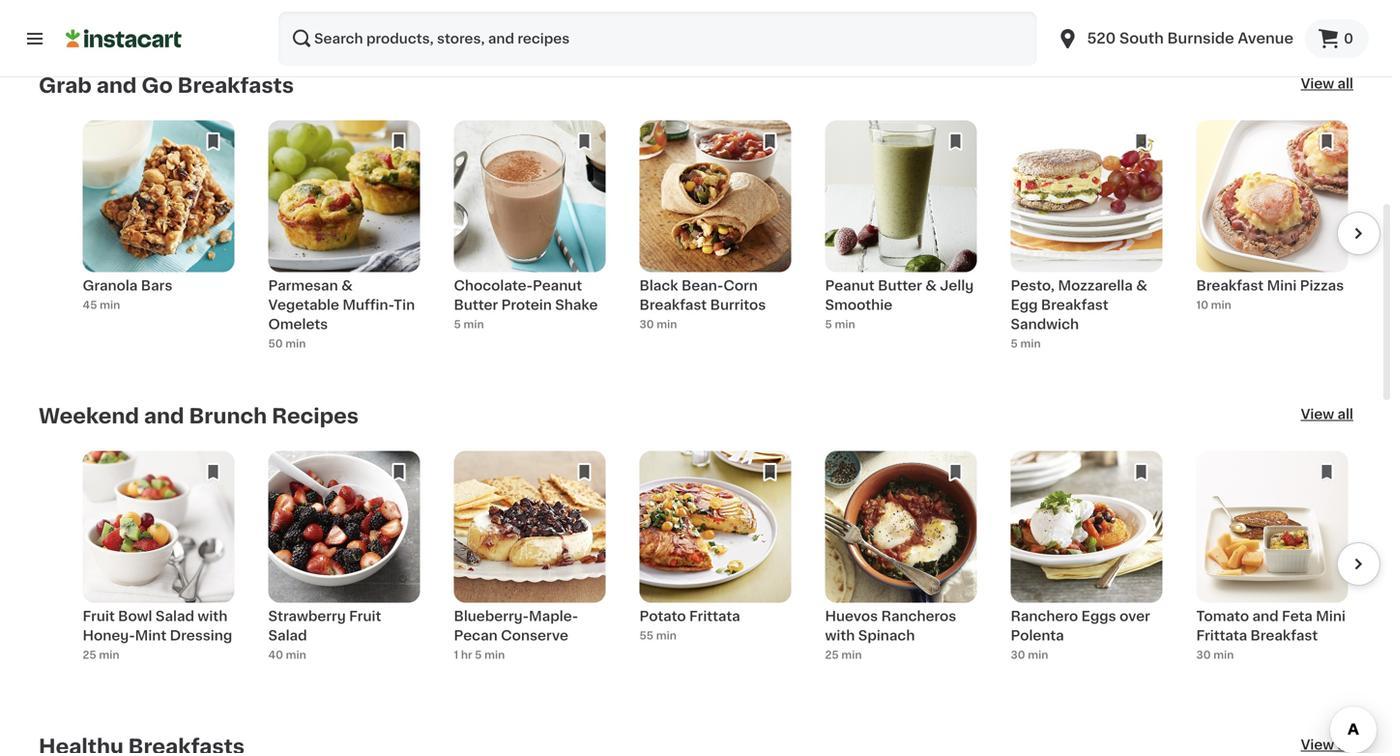 Task type: locate. For each thing, give the bounding box(es) containing it.
1 horizontal spatial fruit
[[349, 609, 381, 623]]

breakfasts
[[178, 75, 294, 96]]

recipe card group containing blueberry-maple- pecan conserve
[[454, 451, 606, 689]]

recipe card group containing fruit bowl salad with honey-mint dressing
[[83, 451, 234, 689]]

1 vertical spatial all
[[1338, 407, 1353, 421]]

recipe card group
[[83, 120, 234, 358], [268, 120, 420, 358], [454, 120, 606, 358], [639, 120, 791, 358], [825, 120, 977, 358], [1011, 120, 1162, 358], [1196, 120, 1348, 358], [83, 451, 234, 689], [268, 451, 420, 689], [454, 451, 606, 689], [639, 451, 791, 689], [825, 451, 977, 689], [1011, 451, 1162, 689], [1196, 451, 1348, 689]]

brunch
[[189, 406, 267, 426]]

2 peanut from the left
[[825, 279, 875, 292]]

view all for breakfasts
[[1301, 77, 1353, 90]]

30
[[639, 319, 654, 330], [1011, 650, 1025, 660], [1196, 650, 1211, 660]]

item carousel region containing granola bars
[[39, 120, 1380, 358]]

breakfast down 'mozzarella'
[[1041, 298, 1108, 312]]

30 min for ranchero eggs over polenta
[[1011, 650, 1048, 660]]

frittata down tomato
[[1196, 629, 1247, 642]]

salad up mint
[[156, 609, 194, 623]]

recipe card group containing huevos rancheros with spinach
[[825, 451, 977, 689]]

30 min for tomato and feta mini frittata breakfast
[[1196, 650, 1234, 660]]

0 horizontal spatial and
[[96, 75, 137, 96]]

salad up 40 min on the bottom left of page
[[268, 629, 307, 642]]

1 horizontal spatial 50
[[825, 8, 840, 18]]

0 horizontal spatial 50
[[268, 338, 283, 349]]

and
[[96, 75, 137, 96], [144, 406, 184, 426], [1252, 609, 1279, 623]]

2 vertical spatial view
[[1301, 738, 1334, 752]]

50 min inside recipe card group
[[268, 338, 306, 349]]

butter
[[878, 279, 922, 292], [454, 298, 498, 312]]

5 min
[[454, 319, 484, 330], [825, 319, 855, 330], [1011, 338, 1041, 349]]

30 min
[[639, 319, 677, 330], [1011, 650, 1048, 660], [1196, 650, 1234, 660]]

salad inside strawberry fruit salad
[[268, 629, 307, 642]]

view all for recipes
[[1301, 407, 1353, 421]]

and inside tomato and feta mini frittata breakfast
[[1252, 609, 1279, 623]]

with
[[198, 609, 227, 623], [825, 629, 855, 642]]

bean-
[[682, 279, 723, 292]]

rancheros
[[881, 609, 956, 623]]

25 down honey-
[[83, 650, 96, 660]]

frittata right "potato"
[[689, 609, 740, 623]]

0 vertical spatial and
[[96, 75, 137, 96]]

1 horizontal spatial with
[[825, 629, 855, 642]]

recipes
[[272, 406, 359, 426]]

2 25 min from the left
[[825, 650, 862, 660]]

0 horizontal spatial butter
[[454, 298, 498, 312]]

peanut up smoothie
[[825, 279, 875, 292]]

5 for chocolate-peanut butter protein shake
[[454, 319, 461, 330]]

1 horizontal spatial 5 min
[[825, 319, 855, 330]]

2 horizontal spatial 5 min
[[1011, 338, 1041, 349]]

1 horizontal spatial &
[[925, 279, 937, 292]]

0 vertical spatial salad
[[156, 609, 194, 623]]

25
[[83, 650, 96, 660], [825, 650, 839, 660]]

potato
[[639, 609, 686, 623]]

1 horizontal spatial mini
[[1316, 609, 1346, 623]]

0 horizontal spatial 30 min
[[639, 319, 677, 330]]

frittata
[[689, 609, 740, 623], [1196, 629, 1247, 642]]

25 min down honey-
[[83, 650, 119, 660]]

1 all from the top
[[1338, 77, 1353, 90]]

black bean-corn breakfast burritos
[[639, 279, 766, 312]]

and left go
[[96, 75, 137, 96]]

fruit inside fruit bowl salad with honey-mint dressing
[[83, 609, 115, 623]]

5 min down the chocolate-
[[454, 319, 484, 330]]

1 horizontal spatial 50 min
[[825, 8, 863, 18]]

breakfast down black
[[639, 298, 707, 312]]

blueberry-
[[454, 609, 529, 623]]

1 25 from the left
[[83, 650, 96, 660]]

55 min
[[639, 630, 677, 641]]

1 vertical spatial view all
[[1301, 407, 1353, 421]]

1 item carousel region from the top
[[39, 120, 1380, 358]]

520 south burnside avenue
[[1087, 31, 1294, 45]]

huevos
[[825, 609, 878, 623]]

min for breakfast mini pizzas
[[1211, 300, 1231, 310]]

2 horizontal spatial 30 min
[[1196, 650, 1234, 660]]

2 view all from the top
[[1301, 407, 1353, 421]]

0 horizontal spatial 25
[[83, 650, 96, 660]]

strawberry
[[268, 609, 346, 623]]

3 view all link from the top
[[1301, 735, 1353, 753]]

chocolate-peanut butter protein shake
[[454, 279, 598, 312]]

fruit right strawberry
[[349, 609, 381, 623]]

min for chocolate-peanut butter protein shake
[[464, 319, 484, 330]]

5 down smoothie
[[825, 319, 832, 330]]

1 horizontal spatial frittata
[[1196, 629, 1247, 642]]

0 horizontal spatial 50 min
[[268, 338, 306, 349]]

& left the jelly
[[925, 279, 937, 292]]

1 vertical spatial frittata
[[1196, 629, 1247, 642]]

omelets
[[268, 318, 328, 331]]

0 vertical spatial view all link
[[1301, 74, 1353, 97]]

min for tomato and feta mini frittata breakfast
[[1213, 650, 1234, 660]]

2 vertical spatial view all link
[[1301, 735, 1353, 753]]

with up dressing
[[198, 609, 227, 623]]

25 down huevos
[[825, 650, 839, 660]]

5 min for chocolate-peanut butter protein shake
[[454, 319, 484, 330]]

recipe card group containing parmesan & vegetable muffin-tin omelets
[[268, 120, 420, 358]]

1 peanut from the left
[[533, 279, 582, 292]]

pesto,
[[1011, 279, 1055, 292]]

parmesan & vegetable muffin-tin omelets
[[268, 279, 415, 331]]

peanut
[[533, 279, 582, 292], [825, 279, 875, 292]]

vegetable
[[268, 298, 339, 312]]

0 horizontal spatial fruit
[[83, 609, 115, 623]]

0 vertical spatial all
[[1338, 77, 1353, 90]]

3 view all from the top
[[1301, 738, 1353, 752]]

2 view all link from the top
[[1301, 405, 1353, 428]]

5 min down sandwich
[[1011, 338, 1041, 349]]

2 view from the top
[[1301, 407, 1334, 421]]

view all
[[1301, 77, 1353, 90], [1301, 407, 1353, 421], [1301, 738, 1353, 752]]

& up muffin- on the top of the page
[[341, 279, 353, 292]]

1 horizontal spatial 30
[[1011, 650, 1025, 660]]

2 all from the top
[[1338, 407, 1353, 421]]

item carousel region
[[39, 120, 1380, 358], [39, 451, 1380, 689]]

salad inside fruit bowl salad with honey-mint dressing
[[156, 609, 194, 623]]

1 horizontal spatial 30 min
[[1011, 650, 1048, 660]]

recipe card group containing chocolate-peanut butter protein shake
[[454, 120, 606, 358]]

2 fruit from the left
[[349, 609, 381, 623]]

min for parmesan & vegetable muffin-tin omelets
[[285, 338, 306, 349]]

egg
[[1011, 298, 1038, 312]]

25 for fruit bowl salad with honey-mint dressing
[[83, 650, 96, 660]]

blueberry-maple- pecan conserve
[[454, 609, 578, 642]]

salad
[[156, 609, 194, 623], [268, 629, 307, 642]]

1 vertical spatial and
[[144, 406, 184, 426]]

30 min down polenta
[[1011, 650, 1048, 660]]

breakfast mini pizzas
[[1196, 279, 1344, 292]]

view all link
[[1301, 74, 1353, 97], [1301, 405, 1353, 428], [1301, 735, 1353, 753]]

recipe card group containing ranchero eggs over polenta
[[1011, 451, 1162, 689]]

and left feta
[[1252, 609, 1279, 623]]

30 down tomato
[[1196, 650, 1211, 660]]

mini right feta
[[1316, 609, 1346, 623]]

1 vertical spatial with
[[825, 629, 855, 642]]

and left brunch
[[144, 406, 184, 426]]

1 horizontal spatial and
[[144, 406, 184, 426]]

1 horizontal spatial 25
[[825, 650, 839, 660]]

5
[[454, 319, 461, 330], [825, 319, 832, 330], [1011, 338, 1018, 349], [475, 650, 482, 660]]

corn
[[723, 279, 758, 292]]

1 vertical spatial 50
[[268, 338, 283, 349]]

1 25 min from the left
[[83, 650, 119, 660]]

mini inside tomato and feta mini frittata breakfast
[[1316, 609, 1346, 623]]

45
[[83, 300, 97, 310]]

5 min down smoothie
[[825, 319, 855, 330]]

& for peanut butter & jelly smoothie
[[925, 279, 937, 292]]

25 min
[[83, 650, 119, 660], [825, 650, 862, 660]]

2 horizontal spatial 30
[[1196, 650, 1211, 660]]

and for go
[[96, 75, 137, 96]]

5 down sandwich
[[1011, 338, 1018, 349]]

0 horizontal spatial with
[[198, 609, 227, 623]]

30 min for black bean-corn breakfast burritos
[[639, 319, 677, 330]]

0 horizontal spatial 5 min
[[454, 319, 484, 330]]

min
[[842, 8, 863, 18], [100, 300, 120, 310], [1211, 300, 1231, 310], [464, 319, 484, 330], [657, 319, 677, 330], [835, 319, 855, 330], [285, 338, 306, 349], [1020, 338, 1041, 349], [656, 630, 677, 641], [99, 650, 119, 660], [286, 650, 306, 660], [484, 650, 505, 660], [841, 650, 862, 660], [1028, 650, 1048, 660], [1213, 650, 1234, 660]]

2 item carousel region from the top
[[39, 451, 1380, 689]]

0 vertical spatial with
[[198, 609, 227, 623]]

fruit up honey-
[[83, 609, 115, 623]]

min for pesto, mozzarella & egg breakfast sandwich
[[1020, 338, 1041, 349]]

45 min
[[83, 300, 120, 310]]

1 horizontal spatial peanut
[[825, 279, 875, 292]]

30 down black
[[639, 319, 654, 330]]

salad for strawberry fruit salad
[[268, 629, 307, 642]]

bars
[[141, 279, 172, 292]]

1 view all link from the top
[[1301, 74, 1353, 97]]

view for weekend and brunch recipes
[[1301, 407, 1334, 421]]

0 vertical spatial butter
[[878, 279, 922, 292]]

50
[[825, 8, 840, 18], [268, 338, 283, 349]]

honey-
[[83, 629, 135, 642]]

1 horizontal spatial 25 min
[[825, 650, 862, 660]]

& right 'mozzarella'
[[1136, 279, 1147, 292]]

1 vertical spatial mini
[[1316, 609, 1346, 623]]

1 vertical spatial salad
[[268, 629, 307, 642]]

avenue
[[1238, 31, 1294, 45]]

eggs
[[1081, 609, 1116, 623]]

recipe card group containing black bean-corn breakfast burritos
[[639, 120, 791, 358]]

& inside peanut butter & jelly smoothie
[[925, 279, 937, 292]]

item carousel region containing fruit bowl salad with honey-mint dressing
[[39, 451, 1380, 689]]

pecan
[[454, 629, 498, 642]]

0 horizontal spatial peanut
[[533, 279, 582, 292]]

& inside pesto, mozzarella & egg breakfast sandwich
[[1136, 279, 1147, 292]]

2 vertical spatial view all
[[1301, 738, 1353, 752]]

1 vertical spatial view
[[1301, 407, 1334, 421]]

3 all from the top
[[1338, 738, 1353, 752]]

min for peanut butter & jelly smoothie
[[835, 319, 855, 330]]

mini
[[1267, 279, 1297, 292], [1316, 609, 1346, 623]]

0 horizontal spatial &
[[341, 279, 353, 292]]

0 horizontal spatial 25 min
[[83, 650, 119, 660]]

0 vertical spatial view
[[1301, 77, 1334, 90]]

min for black bean-corn breakfast burritos
[[657, 319, 677, 330]]

None search field
[[278, 12, 1037, 66]]

peanut up shake
[[533, 279, 582, 292]]

30 down polenta
[[1011, 650, 1025, 660]]

1 view all from the top
[[1301, 77, 1353, 90]]

1 vertical spatial butter
[[454, 298, 498, 312]]

fruit
[[83, 609, 115, 623], [349, 609, 381, 623]]

1 horizontal spatial salad
[[268, 629, 307, 642]]

& for pesto, mozzarella & egg breakfast sandwich
[[1136, 279, 1147, 292]]

2 horizontal spatial and
[[1252, 609, 1279, 623]]

1 vertical spatial view all link
[[1301, 405, 1353, 428]]

smoothie
[[825, 298, 893, 312]]

5 down the chocolate-
[[454, 319, 461, 330]]

0 horizontal spatial frittata
[[689, 609, 740, 623]]

mini left pizzas
[[1267, 279, 1297, 292]]

2 horizontal spatial &
[[1136, 279, 1147, 292]]

0 vertical spatial item carousel region
[[39, 120, 1380, 358]]

0 horizontal spatial 30
[[639, 319, 654, 330]]

2 vertical spatial all
[[1338, 738, 1353, 752]]

breakfast down feta
[[1251, 629, 1318, 642]]

butter inside peanut butter & jelly smoothie
[[878, 279, 922, 292]]

1 & from the left
[[341, 279, 353, 292]]

with down huevos
[[825, 629, 855, 642]]

0 horizontal spatial salad
[[156, 609, 194, 623]]

0 vertical spatial 50 min
[[825, 8, 863, 18]]

1 view from the top
[[1301, 77, 1334, 90]]

jelly
[[940, 279, 974, 292]]

and for feta
[[1252, 609, 1279, 623]]

view
[[1301, 77, 1334, 90], [1301, 407, 1334, 421], [1301, 738, 1334, 752]]

&
[[341, 279, 353, 292], [925, 279, 937, 292], [1136, 279, 1147, 292]]

520
[[1087, 31, 1116, 45]]

5 min for pesto, mozzarella & egg breakfast sandwich
[[1011, 338, 1041, 349]]

50 min
[[825, 8, 863, 18], [268, 338, 306, 349]]

0 horizontal spatial mini
[[1267, 279, 1297, 292]]

tomato
[[1196, 609, 1249, 623]]

butter up smoothie
[[878, 279, 922, 292]]

1 fruit from the left
[[83, 609, 115, 623]]

30 min down black
[[639, 319, 677, 330]]

2 & from the left
[[925, 279, 937, 292]]

5 right hr
[[475, 650, 482, 660]]

breakfast inside black bean-corn breakfast burritos
[[639, 298, 707, 312]]

1 vertical spatial 50 min
[[268, 338, 306, 349]]

grab and go breakfasts
[[39, 75, 294, 96]]

1 horizontal spatial butter
[[878, 279, 922, 292]]

breakfast
[[1196, 279, 1264, 292], [639, 298, 707, 312], [1041, 298, 1108, 312], [1251, 629, 1318, 642]]

butter down the chocolate-
[[454, 298, 498, 312]]

2 vertical spatial and
[[1252, 609, 1279, 623]]

520 south burnside avenue button
[[1056, 12, 1294, 66]]

2 25 from the left
[[825, 650, 839, 660]]

tomato and feta mini frittata breakfast
[[1196, 609, 1346, 642]]

25 min down huevos
[[825, 650, 862, 660]]

all
[[1338, 77, 1353, 90], [1338, 407, 1353, 421], [1338, 738, 1353, 752]]

tin
[[394, 298, 415, 312]]

0 vertical spatial view all
[[1301, 77, 1353, 90]]

3 & from the left
[[1136, 279, 1147, 292]]

30 min down tomato
[[1196, 650, 1234, 660]]

1 vertical spatial item carousel region
[[39, 451, 1380, 689]]



Task type: describe. For each thing, give the bounding box(es) containing it.
peanut inside peanut butter & jelly smoothie
[[825, 279, 875, 292]]

pesto, mozzarella & egg breakfast sandwich
[[1011, 279, 1147, 331]]

bowl
[[118, 609, 152, 623]]

south
[[1119, 31, 1164, 45]]

recipe card group containing pesto, mozzarella & egg breakfast sandwich
[[1011, 120, 1162, 358]]

Search field
[[278, 12, 1037, 66]]

0 vertical spatial mini
[[1267, 279, 1297, 292]]

view all link for grab and go breakfasts
[[1301, 74, 1353, 97]]

0 vertical spatial 50
[[825, 8, 840, 18]]

frittata inside tomato and feta mini frittata breakfast
[[1196, 629, 1247, 642]]

mozzarella
[[1058, 279, 1133, 292]]

weekend
[[39, 406, 139, 426]]

30 for tomato and feta mini frittata breakfast
[[1196, 650, 1211, 660]]

1
[[454, 650, 458, 660]]

instacart logo image
[[66, 27, 182, 50]]

ranchero eggs over polenta
[[1011, 609, 1150, 642]]

dressing
[[170, 629, 232, 642]]

view for grab and go breakfasts
[[1301, 77, 1334, 90]]

min for huevos rancheros with spinach
[[841, 650, 862, 660]]

50 min link
[[825, 0, 977, 27]]

breakfast up 10 min
[[1196, 279, 1264, 292]]

peanut inside chocolate-peanut butter protein shake
[[533, 279, 582, 292]]

and for brunch
[[144, 406, 184, 426]]

protein
[[501, 298, 552, 312]]

recipe card group containing tomato and feta mini frittata breakfast
[[1196, 451, 1348, 689]]

520 south burnside avenue button
[[1045, 12, 1305, 66]]

25 for huevos rancheros with spinach
[[825, 650, 839, 660]]

huevos rancheros with spinach
[[825, 609, 956, 642]]

30 for black bean-corn breakfast burritos
[[639, 319, 654, 330]]

chocolate-
[[454, 279, 533, 292]]

40 min
[[268, 650, 306, 660]]

granola
[[83, 279, 138, 292]]

recipe card group containing potato frittata
[[639, 451, 791, 689]]

grab
[[39, 75, 92, 96]]

5 for pesto, mozzarella & egg breakfast sandwich
[[1011, 338, 1018, 349]]

5 for peanut butter & jelly smoothie
[[825, 319, 832, 330]]

min for potato frittata
[[656, 630, 677, 641]]

3 view from the top
[[1301, 738, 1334, 752]]

burnside
[[1167, 31, 1234, 45]]

item carousel region for grab and go breakfasts
[[39, 120, 1380, 358]]

granola bars
[[83, 279, 172, 292]]

min for granola bars
[[100, 300, 120, 310]]

over
[[1120, 609, 1150, 623]]

0
[[1344, 32, 1353, 45]]

sandwich
[[1011, 318, 1079, 331]]

fruit inside strawberry fruit salad
[[349, 609, 381, 623]]

potato frittata
[[639, 609, 740, 623]]

0 vertical spatial frittata
[[689, 609, 740, 623]]

5 min for peanut butter & jelly smoothie
[[825, 319, 855, 330]]

& inside parmesan & vegetable muffin-tin omelets
[[341, 279, 353, 292]]

55
[[639, 630, 654, 641]]

butter inside chocolate-peanut butter protein shake
[[454, 298, 498, 312]]

min for strawberry fruit salad
[[286, 650, 306, 660]]

recipe card group containing granola bars
[[83, 120, 234, 358]]

all for grab and go breakfasts
[[1338, 77, 1353, 90]]

25 min for huevos rancheros with spinach
[[825, 650, 862, 660]]

view all link for weekend and brunch recipes
[[1301, 405, 1353, 428]]

spinach
[[858, 629, 915, 642]]

min for fruit bowl salad with honey-mint dressing
[[99, 650, 119, 660]]

all for weekend and brunch recipes
[[1338, 407, 1353, 421]]

black
[[639, 279, 678, 292]]

peanut butter & jelly smoothie
[[825, 279, 974, 312]]

muffin-
[[343, 298, 394, 312]]

go
[[141, 75, 173, 96]]

40
[[268, 650, 283, 660]]

recipe card group containing breakfast mini pizzas
[[1196, 120, 1348, 358]]

weekend and brunch recipes
[[39, 406, 359, 426]]

breakfast inside pesto, mozzarella & egg breakfast sandwich
[[1041, 298, 1108, 312]]

0 button
[[1305, 19, 1369, 58]]

burritos
[[710, 298, 766, 312]]

maple-
[[529, 609, 578, 623]]

25 min for fruit bowl salad with honey-mint dressing
[[83, 650, 119, 660]]

fruit bowl salad with honey-mint dressing
[[83, 609, 232, 642]]

pizzas
[[1300, 279, 1344, 292]]

recipe card group containing strawberry fruit salad
[[268, 451, 420, 689]]

shake
[[555, 298, 598, 312]]

with inside 'huevos rancheros with spinach'
[[825, 629, 855, 642]]

1 hr 5 min
[[454, 650, 505, 660]]

recipe card group containing peanut butter & jelly smoothie
[[825, 120, 977, 358]]

50 min inside 50 min link
[[825, 8, 863, 18]]

mint
[[135, 629, 167, 642]]

hr
[[461, 650, 472, 660]]

item carousel region for weekend and brunch recipes
[[39, 451, 1380, 689]]

salad for fruit bowl salad with honey-mint dressing
[[156, 609, 194, 623]]

feta
[[1282, 609, 1313, 623]]

10
[[1196, 300, 1208, 310]]

10 min
[[1196, 300, 1231, 310]]

polenta
[[1011, 629, 1064, 642]]

min for ranchero eggs over polenta
[[1028, 650, 1048, 660]]

breakfast inside tomato and feta mini frittata breakfast
[[1251, 629, 1318, 642]]

ranchero
[[1011, 609, 1078, 623]]

parmesan
[[268, 279, 338, 292]]

strawberry fruit salad
[[268, 609, 381, 642]]

with inside fruit bowl salad with honey-mint dressing
[[198, 609, 227, 623]]

30 for ranchero eggs over polenta
[[1011, 650, 1025, 660]]

conserve
[[501, 629, 568, 642]]



Task type: vqa. For each thing, say whether or not it's contained in the screenshot.


